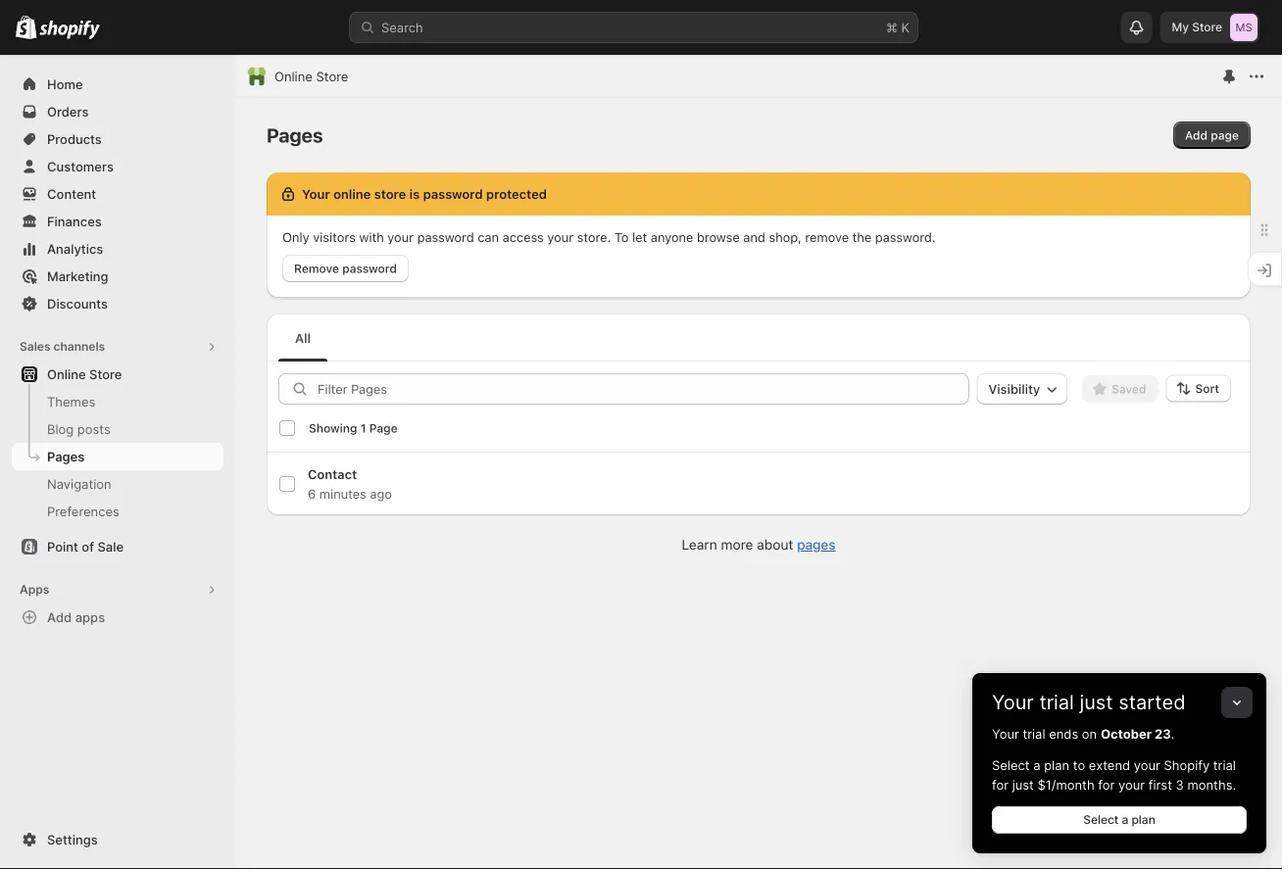 Task type: describe. For each thing, give the bounding box(es) containing it.
on
[[1082, 727, 1098, 742]]

3
[[1176, 778, 1184, 793]]

preferences link
[[12, 498, 224, 526]]

home link
[[12, 71, 224, 98]]

add
[[47, 610, 72, 625]]

pages link
[[12, 443, 224, 471]]

navigation link
[[12, 471, 224, 498]]

1 horizontal spatial online store
[[275, 69, 349, 84]]

settings link
[[12, 827, 224, 854]]

extend
[[1089, 758, 1131, 773]]

a for select a plan
[[1122, 813, 1129, 828]]

add apps button
[[12, 604, 224, 632]]

my
[[1172, 20, 1190, 34]]

select for select a plan to extend your shopify trial for just $1/month for your first 3 months.
[[992, 758, 1030, 773]]

marketing
[[47, 269, 108, 284]]

preferences
[[47, 504, 119, 519]]

1 vertical spatial online store
[[47, 367, 122, 382]]

⌘
[[886, 20, 898, 35]]

your for your trial just started
[[992, 691, 1034, 715]]

1 vertical spatial your
[[1119, 778, 1145, 793]]

plan for select a plan to extend your shopify trial for just $1/month for your first 3 months.
[[1044, 758, 1070, 773]]

your trial just started element
[[973, 725, 1267, 854]]

sales channels
[[20, 340, 105, 354]]

customers link
[[12, 153, 224, 180]]

products
[[47, 131, 102, 147]]

sales
[[20, 340, 51, 354]]

select a plan
[[1084, 813, 1156, 828]]

add apps
[[47, 610, 105, 625]]

my store
[[1172, 20, 1223, 34]]

first
[[1149, 778, 1173, 793]]

point
[[47, 539, 78, 555]]

content
[[47, 186, 96, 202]]

orders
[[47, 104, 89, 119]]

sale
[[97, 539, 124, 555]]

your trial just started
[[992, 691, 1186, 715]]

analytics link
[[12, 235, 224, 263]]

channels
[[53, 340, 105, 354]]

online store image
[[247, 67, 267, 86]]

23
[[1155, 727, 1172, 742]]

finances
[[47, 214, 102, 229]]

of
[[82, 539, 94, 555]]

0 vertical spatial online store link
[[275, 67, 349, 86]]

blog
[[47, 422, 74, 437]]

apps
[[20, 583, 49, 597]]

select a plan link
[[992, 807, 1247, 834]]

orders link
[[12, 98, 224, 126]]

discounts
[[47, 296, 108, 311]]

0 vertical spatial your
[[1134, 758, 1161, 773]]

sales channels button
[[12, 333, 224, 361]]

select for select a plan
[[1084, 813, 1119, 828]]

a for select a plan to extend your shopify trial for just $1/month for your first 3 months.
[[1034, 758, 1041, 773]]

2 vertical spatial store
[[89, 367, 122, 382]]

0 vertical spatial online
[[275, 69, 313, 84]]

pages
[[47, 449, 85, 464]]



Task type: locate. For each thing, give the bounding box(es) containing it.
store right "online store" image
[[316, 69, 349, 84]]

plan inside select a plan to extend your shopify trial for just $1/month for your first 3 months.
[[1044, 758, 1070, 773]]

1 vertical spatial online
[[47, 367, 86, 382]]

your up "first"
[[1134, 758, 1161, 773]]

1 horizontal spatial store
[[316, 69, 349, 84]]

point of sale button
[[0, 533, 235, 561]]

0 horizontal spatial online store link
[[12, 361, 224, 388]]

trial
[[1040, 691, 1075, 715], [1023, 727, 1046, 742], [1214, 758, 1236, 773]]

select inside select a plan to extend your shopify trial for just $1/month for your first 3 months.
[[992, 758, 1030, 773]]

your trial ends on october 23 .
[[992, 727, 1175, 742]]

discounts link
[[12, 290, 224, 318]]

your
[[1134, 758, 1161, 773], [1119, 778, 1145, 793]]

plan
[[1044, 758, 1070, 773], [1132, 813, 1156, 828]]

online down sales channels
[[47, 367, 86, 382]]

just up on
[[1080, 691, 1114, 715]]

1 vertical spatial select
[[1084, 813, 1119, 828]]

shopify
[[1165, 758, 1210, 773]]

0 vertical spatial select
[[992, 758, 1030, 773]]

a
[[1034, 758, 1041, 773], [1122, 813, 1129, 828]]

1 for from the left
[[992, 778, 1009, 793]]

online
[[275, 69, 313, 84], [47, 367, 86, 382]]

point of sale link
[[12, 533, 224, 561]]

your left "first"
[[1119, 778, 1145, 793]]

ends
[[1049, 727, 1079, 742]]

0 horizontal spatial a
[[1034, 758, 1041, 773]]

1 horizontal spatial a
[[1122, 813, 1129, 828]]

2 vertical spatial trial
[[1214, 758, 1236, 773]]

blog posts link
[[12, 416, 224, 443]]

shopify image
[[39, 20, 100, 40]]

1 vertical spatial your
[[992, 727, 1020, 742]]

0 horizontal spatial select
[[992, 758, 1030, 773]]

2 your from the top
[[992, 727, 1020, 742]]

plan inside select a plan link
[[1132, 813, 1156, 828]]

0 vertical spatial your
[[992, 691, 1034, 715]]

apps button
[[12, 577, 224, 604]]

store right my
[[1193, 20, 1223, 34]]

blog posts
[[47, 422, 111, 437]]

home
[[47, 76, 83, 92]]

your trial just started button
[[973, 674, 1267, 715]]

october
[[1101, 727, 1152, 742]]

0 horizontal spatial just
[[1013, 778, 1034, 793]]

1 horizontal spatial plan
[[1132, 813, 1156, 828]]

store
[[1193, 20, 1223, 34], [316, 69, 349, 84], [89, 367, 122, 382]]

a inside select a plan to extend your shopify trial for just $1/month for your first 3 months.
[[1034, 758, 1041, 773]]

1 vertical spatial just
[[1013, 778, 1034, 793]]

0 vertical spatial online store
[[275, 69, 349, 84]]

1 vertical spatial trial
[[1023, 727, 1046, 742]]

started
[[1119, 691, 1186, 715]]

1 vertical spatial plan
[[1132, 813, 1156, 828]]

⌘ k
[[886, 20, 910, 35]]

1 horizontal spatial just
[[1080, 691, 1114, 715]]

plan down "first"
[[1132, 813, 1156, 828]]

just inside your trial just started dropdown button
[[1080, 691, 1114, 715]]

my store image
[[1231, 14, 1258, 41]]

just left $1/month on the right of the page
[[1013, 778, 1034, 793]]

online store link right "online store" image
[[275, 67, 349, 86]]

products link
[[12, 126, 224, 153]]

your inside "element"
[[992, 727, 1020, 742]]

0 horizontal spatial for
[[992, 778, 1009, 793]]

.
[[1172, 727, 1175, 742]]

your for your trial ends on october 23 .
[[992, 727, 1020, 742]]

to
[[1074, 758, 1086, 773]]

a up $1/month on the right of the page
[[1034, 758, 1041, 773]]

for
[[992, 778, 1009, 793], [1099, 778, 1115, 793]]

1 horizontal spatial for
[[1099, 778, 1115, 793]]

0 vertical spatial a
[[1034, 758, 1041, 773]]

1 horizontal spatial select
[[1084, 813, 1119, 828]]

shopify image
[[16, 15, 37, 39]]

your up your trial ends on october 23 . on the right
[[992, 691, 1034, 715]]

apps
[[75, 610, 105, 625]]

a down select a plan to extend your shopify trial for just $1/month for your first 3 months.
[[1122, 813, 1129, 828]]

1 vertical spatial store
[[316, 69, 349, 84]]

online store down channels
[[47, 367, 122, 382]]

customers
[[47, 159, 114, 174]]

0 vertical spatial trial
[[1040, 691, 1075, 715]]

your left ends
[[992, 727, 1020, 742]]

point of sale
[[47, 539, 124, 555]]

online right "online store" image
[[275, 69, 313, 84]]

1 your from the top
[[992, 691, 1034, 715]]

0 vertical spatial just
[[1080, 691, 1114, 715]]

themes link
[[12, 388, 224, 416]]

online store link
[[275, 67, 349, 86], [12, 361, 224, 388]]

analytics
[[47, 241, 103, 256]]

your inside dropdown button
[[992, 691, 1034, 715]]

0 vertical spatial store
[[1193, 20, 1223, 34]]

just
[[1080, 691, 1114, 715], [1013, 778, 1034, 793]]

select left to
[[992, 758, 1030, 773]]

0 horizontal spatial store
[[89, 367, 122, 382]]

months.
[[1188, 778, 1237, 793]]

trial left ends
[[1023, 727, 1046, 742]]

online store
[[275, 69, 349, 84], [47, 367, 122, 382]]

themes
[[47, 394, 95, 409]]

online store right "online store" image
[[275, 69, 349, 84]]

settings
[[47, 833, 98, 848]]

1 vertical spatial a
[[1122, 813, 1129, 828]]

your
[[992, 691, 1034, 715], [992, 727, 1020, 742]]

0 vertical spatial plan
[[1044, 758, 1070, 773]]

select
[[992, 758, 1030, 773], [1084, 813, 1119, 828]]

k
[[902, 20, 910, 35]]

trial inside select a plan to extend your shopify trial for just $1/month for your first 3 months.
[[1214, 758, 1236, 773]]

store down sales channels button
[[89, 367, 122, 382]]

trial up "months."
[[1214, 758, 1236, 773]]

just inside select a plan to extend your shopify trial for just $1/month for your first 3 months.
[[1013, 778, 1034, 793]]

0 horizontal spatial plan
[[1044, 758, 1070, 773]]

0 horizontal spatial online store
[[47, 367, 122, 382]]

for left $1/month on the right of the page
[[992, 778, 1009, 793]]

1 horizontal spatial online
[[275, 69, 313, 84]]

marketing link
[[12, 263, 224, 290]]

trial inside your trial just started dropdown button
[[1040, 691, 1075, 715]]

for down "extend"
[[1099, 778, 1115, 793]]

navigation
[[47, 477, 111, 492]]

content link
[[12, 180, 224, 208]]

1 horizontal spatial online store link
[[275, 67, 349, 86]]

posts
[[77, 422, 111, 437]]

1 vertical spatial online store link
[[12, 361, 224, 388]]

0 horizontal spatial online
[[47, 367, 86, 382]]

search
[[381, 20, 423, 35]]

trial for ends
[[1023, 727, 1046, 742]]

trial for just
[[1040, 691, 1075, 715]]

select down select a plan to extend your shopify trial for just $1/month for your first 3 months.
[[1084, 813, 1119, 828]]

plan up $1/month on the right of the page
[[1044, 758, 1070, 773]]

$1/month
[[1038, 778, 1095, 793]]

finances link
[[12, 208, 224, 235]]

online store link down channels
[[12, 361, 224, 388]]

2 for from the left
[[1099, 778, 1115, 793]]

select a plan to extend your shopify trial for just $1/month for your first 3 months.
[[992, 758, 1237, 793]]

trial up ends
[[1040, 691, 1075, 715]]

plan for select a plan
[[1132, 813, 1156, 828]]

2 horizontal spatial store
[[1193, 20, 1223, 34]]



Task type: vqa. For each thing, say whether or not it's contained in the screenshot.
'left'
no



